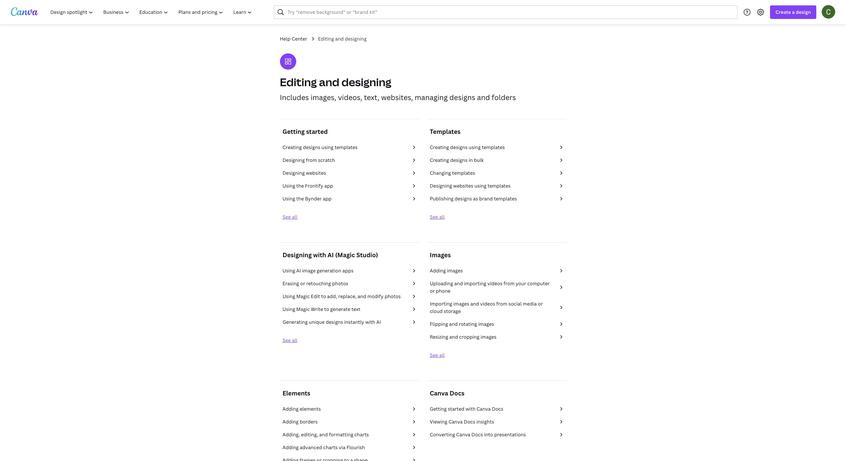 Task type: locate. For each thing, give the bounding box(es) containing it.
editing for editing and designing includes images, videos, text, websites, managing designs and folders
[[280, 75, 317, 89]]

templates up creating designs in bulk "link"
[[482, 144, 505, 150]]

1 the from the top
[[297, 183, 304, 189]]

text
[[352, 306, 361, 312]]

1 vertical spatial or
[[430, 288, 435, 294]]

or right media
[[538, 301, 543, 307]]

getting for getting started with canva docs
[[430, 406, 447, 412]]

creating designs using templates link
[[283, 144, 417, 151], [430, 144, 564, 151]]

computer
[[528, 280, 550, 287]]

0 horizontal spatial getting
[[283, 127, 305, 136]]

0 vertical spatial photos
[[332, 280, 349, 287]]

changing templates
[[430, 170, 476, 176]]

3 using from the top
[[283, 267, 295, 274]]

0 vertical spatial charts
[[355, 431, 369, 438]]

2 creating designs using templates link from the left
[[430, 144, 564, 151]]

using ai image generation apps link
[[283, 267, 417, 274]]

with
[[313, 251, 326, 259], [366, 319, 376, 325], [466, 406, 476, 412]]

designs right managing at the top of page
[[450, 93, 476, 102]]

design
[[797, 9, 812, 15]]

using for using magic edit to add, replace, and modify photos
[[283, 293, 295, 300]]

1 vertical spatial ai
[[297, 267, 301, 274]]

and inside resizing and cropping images link
[[450, 334, 458, 340]]

creating designs using templates up scratch
[[283, 144, 358, 150]]

see all for designing with ai (magic studio)
[[283, 337, 298, 343]]

from for importing images and videos from social media or cloud storage
[[497, 301, 508, 307]]

designing for editing and designing includes images, videos, text, websites, managing designs and folders
[[342, 75, 392, 89]]

see all button for getting started
[[283, 214, 298, 220]]

started for getting started
[[306, 127, 328, 136]]

0 horizontal spatial creating designs using templates link
[[283, 144, 417, 151]]

docs left the into
[[472, 431, 483, 438]]

or inside uploading and importing videos from your computer or phone
[[430, 288, 435, 294]]

app right frontify
[[325, 183, 333, 189]]

1 vertical spatial the
[[297, 195, 304, 202]]

1 vertical spatial charts
[[323, 444, 338, 451]]

2 vertical spatial from
[[497, 301, 508, 307]]

studio)
[[357, 251, 378, 259]]

editing for editing and designing
[[318, 35, 334, 42]]

see down using the bynder app
[[283, 214, 291, 220]]

editing up includes
[[280, 75, 317, 89]]

ai left (magic
[[328, 251, 334, 259]]

using the bynder app
[[283, 195, 332, 202]]

2 horizontal spatial or
[[538, 301, 543, 307]]

from left your at the bottom right of the page
[[504, 280, 515, 287]]

2 magic from the top
[[297, 306, 310, 312]]

unique
[[309, 319, 325, 325]]

1 vertical spatial getting
[[430, 406, 447, 412]]

designs left the in
[[451, 157, 468, 163]]

the left bynder
[[297, 195, 304, 202]]

0 vertical spatial getting
[[283, 127, 305, 136]]

photos
[[332, 280, 349, 287], [385, 293, 401, 300]]

see all button down publishing
[[430, 214, 445, 220]]

1 horizontal spatial creating designs using templates
[[430, 144, 505, 150]]

creating for getting started
[[283, 144, 302, 150]]

2 using from the top
[[283, 195, 295, 202]]

1 horizontal spatial creating designs using templates link
[[430, 144, 564, 151]]

help
[[280, 35, 291, 42]]

designing up using the frontify app
[[283, 170, 305, 176]]

adding images
[[430, 267, 463, 274]]

0 vertical spatial started
[[306, 127, 328, 136]]

creating
[[283, 144, 302, 150], [430, 144, 449, 150], [430, 157, 449, 163]]

magic for write
[[297, 306, 310, 312]]

using down the erasing
[[283, 293, 295, 300]]

adding up adding,
[[283, 418, 299, 425]]

0 horizontal spatial websites
[[306, 170, 326, 176]]

designs down generate
[[326, 319, 343, 325]]

2 vertical spatial ai
[[377, 319, 381, 325]]

0 vertical spatial websites
[[306, 170, 326, 176]]

designing down changing
[[430, 183, 452, 189]]

2 horizontal spatial with
[[466, 406, 476, 412]]

templates
[[335, 144, 358, 150], [482, 144, 505, 150], [453, 170, 476, 176], [488, 183, 511, 189], [494, 195, 517, 202]]

magic left write
[[297, 306, 310, 312]]

see down resizing
[[430, 352, 438, 358]]

0 vertical spatial editing
[[318, 35, 334, 42]]

1 horizontal spatial or
[[430, 288, 435, 294]]

0 vertical spatial magic
[[297, 293, 310, 300]]

1 vertical spatial photos
[[385, 293, 401, 300]]

adding for adding elements
[[283, 406, 299, 412]]

via
[[339, 444, 346, 451]]

see all down publishing
[[430, 214, 445, 220]]

started for getting started with canva docs
[[448, 406, 465, 412]]

1 creating designs using templates link from the left
[[283, 144, 417, 151]]

1 vertical spatial from
[[504, 280, 515, 287]]

1 horizontal spatial websites
[[454, 183, 474, 189]]

viewing canva docs insights
[[430, 418, 495, 425]]

getting up designing from scratch
[[283, 127, 305, 136]]

charts up flourish
[[355, 431, 369, 438]]

all down publishing
[[440, 214, 445, 220]]

designing up image
[[283, 251, 312, 259]]

top level navigation element
[[46, 5, 258, 19]]

using inside "using the bynder app" link
[[283, 195, 295, 202]]

using inside using magic edit to add, replace, and modify photos link
[[283, 293, 295, 300]]

creating designs using templates link up creating designs in bulk "link"
[[430, 144, 564, 151]]

magic
[[297, 293, 310, 300], [297, 306, 310, 312]]

see all down using the bynder app
[[283, 214, 298, 220]]

and inside using magic edit to add, replace, and modify photos link
[[358, 293, 367, 300]]

0 horizontal spatial ai
[[297, 267, 301, 274]]

flipping
[[430, 321, 448, 327]]

generating unique designs instantly with ai link
[[283, 318, 417, 326]]

websites up publishing designs as brand templates
[[454, 183, 474, 189]]

app for using the bynder app
[[323, 195, 332, 202]]

using inside using ai image generation apps link
[[283, 267, 295, 274]]

creating designs using templates for getting started
[[283, 144, 358, 150]]

from left 'social'
[[497, 301, 508, 307]]

importing images and videos from social media or cloud storage
[[430, 301, 543, 314]]

into
[[485, 431, 494, 438]]

adding,
[[283, 431, 300, 438]]

1 vertical spatial magic
[[297, 306, 310, 312]]

0 vertical spatial from
[[306, 157, 317, 163]]

using inside using the frontify app link
[[283, 183, 295, 189]]

designing inside "designing websites" link
[[283, 170, 305, 176]]

ai right instantly
[[377, 319, 381, 325]]

or right the erasing
[[301, 280, 305, 287]]

videos
[[488, 280, 503, 287], [481, 301, 496, 307]]

0 horizontal spatial with
[[313, 251, 326, 259]]

images
[[430, 251, 451, 259]]

publishing
[[430, 195, 454, 202]]

app right bynder
[[323, 195, 332, 202]]

uploading and importing videos from your computer or phone link
[[430, 280, 564, 295]]

1 horizontal spatial started
[[448, 406, 465, 412]]

creating down getting started
[[283, 144, 302, 150]]

images
[[447, 267, 463, 274], [454, 301, 470, 307], [479, 321, 494, 327], [481, 334, 497, 340]]

creating designs using templates link for templates
[[430, 144, 564, 151]]

images down flipping and rotating images link
[[481, 334, 497, 340]]

modify
[[368, 293, 384, 300]]

0 horizontal spatial charts
[[323, 444, 338, 451]]

flipping and rotating images link
[[430, 320, 564, 328]]

the for bynder
[[297, 195, 304, 202]]

creating down templates
[[430, 144, 449, 150]]

1 horizontal spatial photos
[[385, 293, 401, 300]]

0 vertical spatial designing
[[345, 35, 367, 42]]

videos inside importing images and videos from social media or cloud storage
[[481, 301, 496, 307]]

all down generating
[[292, 337, 298, 343]]

see down generating
[[283, 337, 291, 343]]

4 using from the top
[[283, 293, 295, 300]]

designing up designing websites
[[283, 157, 305, 163]]

1 vertical spatial websites
[[454, 183, 474, 189]]

from
[[306, 157, 317, 163], [504, 280, 515, 287], [497, 301, 508, 307]]

0 horizontal spatial editing
[[280, 75, 317, 89]]

see down publishing
[[430, 214, 438, 220]]

edit
[[311, 293, 320, 300]]

designing with ai (magic studio)
[[283, 251, 378, 259]]

docs down getting started with canva docs
[[464, 418, 476, 425]]

designs left as
[[455, 195, 472, 202]]

0 vertical spatial with
[[313, 251, 326, 259]]

editing inside editing and designing includes images, videos, text, websites, managing designs and folders
[[280, 75, 317, 89]]

images up storage
[[454, 301, 470, 307]]

using up as
[[475, 183, 487, 189]]

designs up designing from scratch
[[303, 144, 321, 150]]

videos,
[[338, 93, 363, 102]]

(magic
[[335, 251, 355, 259]]

see all button down generating
[[283, 337, 298, 343]]

with up using ai image generation apps
[[313, 251, 326, 259]]

designing
[[283, 157, 305, 163], [283, 170, 305, 176], [430, 183, 452, 189], [283, 251, 312, 259]]

videos down adding images link on the right of the page
[[488, 280, 503, 287]]

to
[[321, 293, 326, 300], [325, 306, 329, 312]]

see all button down resizing
[[430, 352, 445, 358]]

borders
[[300, 418, 318, 425]]

ai
[[328, 251, 334, 259], [297, 267, 301, 274], [377, 319, 381, 325]]

photos inside erasing or retouching photos link
[[332, 280, 349, 287]]

all down resizing
[[440, 352, 445, 358]]

the for frontify
[[297, 183, 304, 189]]

1 magic from the top
[[297, 293, 310, 300]]

brand
[[480, 195, 493, 202]]

the down designing websites
[[297, 183, 304, 189]]

1 vertical spatial to
[[325, 306, 329, 312]]

1 vertical spatial videos
[[481, 301, 496, 307]]

designing inside editing and designing includes images, videos, text, websites, managing designs and folders
[[342, 75, 392, 89]]

adding elements link
[[283, 405, 417, 413]]

to right write
[[325, 306, 329, 312]]

0 vertical spatial app
[[325, 183, 333, 189]]

0 vertical spatial ai
[[328, 251, 334, 259]]

canva up viewing
[[430, 389, 449, 397]]

canva down getting started with canva docs
[[449, 418, 463, 425]]

generating
[[283, 319, 308, 325]]

1 vertical spatial app
[[323, 195, 332, 202]]

2 creating designs using templates from the left
[[430, 144, 505, 150]]

from inside uploading and importing videos from your computer or phone
[[504, 280, 515, 287]]

the
[[297, 183, 304, 189], [297, 195, 304, 202]]

or inside importing images and videos from social media or cloud storage
[[538, 301, 543, 307]]

with up viewing canva docs insights
[[466, 406, 476, 412]]

getting up viewing
[[430, 406, 447, 412]]

using up generating
[[283, 306, 295, 312]]

1 vertical spatial designing
[[342, 75, 392, 89]]

websites for designing websites
[[306, 170, 326, 176]]

using up the erasing
[[283, 267, 295, 274]]

all
[[292, 214, 298, 220], [440, 214, 445, 220], [292, 337, 298, 343], [440, 352, 445, 358]]

flourish
[[347, 444, 365, 451]]

adding up uploading
[[430, 267, 446, 274]]

websites
[[306, 170, 326, 176], [454, 183, 474, 189]]

importing images and videos from social media or cloud storage link
[[430, 300, 564, 315]]

using down using the frontify app
[[283, 195, 295, 202]]

with right instantly
[[366, 319, 376, 325]]

1 vertical spatial started
[[448, 406, 465, 412]]

resizing and cropping images
[[430, 334, 497, 340]]

creating for templates
[[430, 144, 449, 150]]

videos down uploading and importing videos from your computer or phone
[[481, 301, 496, 307]]

getting
[[283, 127, 305, 136], [430, 406, 447, 412]]

adding up adding borders
[[283, 406, 299, 412]]

1 horizontal spatial editing
[[318, 35, 334, 42]]

creating designs using templates up the in
[[430, 144, 505, 150]]

1 horizontal spatial getting
[[430, 406, 447, 412]]

using inside 'using magic write to generate text' link
[[283, 306, 295, 312]]

magic left edit
[[297, 293, 310, 300]]

charts left via
[[323, 444, 338, 451]]

5 using from the top
[[283, 306, 295, 312]]

see all down resizing
[[430, 352, 445, 358]]

ai left image
[[297, 267, 301, 274]]

creating up changing
[[430, 157, 449, 163]]

1 vertical spatial editing
[[280, 75, 317, 89]]

videos inside uploading and importing videos from your computer or phone
[[488, 280, 503, 287]]

designing inside 'designing websites using templates' link
[[430, 183, 452, 189]]

0 vertical spatial or
[[301, 280, 305, 287]]

or left "phone"
[[430, 288, 435, 294]]

see all down generating
[[283, 337, 298, 343]]

editing right center
[[318, 35, 334, 42]]

erasing or retouching photos
[[283, 280, 349, 287]]

canva
[[430, 389, 449, 397], [477, 406, 491, 412], [449, 418, 463, 425], [457, 431, 471, 438]]

apps
[[343, 267, 354, 274]]

0 horizontal spatial creating designs using templates
[[283, 144, 358, 150]]

adding, editing, and formatting charts link
[[283, 431, 417, 438]]

see all button down using the bynder app
[[283, 214, 298, 220]]

see all button for templates
[[430, 214, 445, 220]]

templates up designing from scratch link
[[335, 144, 358, 150]]

see all for templates
[[430, 214, 445, 220]]

photos inside using magic edit to add, replace, and modify photos link
[[385, 293, 401, 300]]

from up designing websites
[[306, 157, 317, 163]]

help center link
[[280, 35, 307, 43]]

0 vertical spatial the
[[297, 183, 304, 189]]

designs
[[450, 93, 476, 102], [303, 144, 321, 150], [451, 144, 468, 150], [451, 157, 468, 163], [455, 195, 472, 202], [326, 319, 343, 325]]

0 horizontal spatial photos
[[332, 280, 349, 287]]

all down using the bynder app
[[292, 214, 298, 220]]

websites up frontify
[[306, 170, 326, 176]]

from inside importing images and videos from social media or cloud storage
[[497, 301, 508, 307]]

designing for designing from scratch
[[283, 157, 305, 163]]

1 using from the top
[[283, 183, 295, 189]]

insights
[[477, 418, 495, 425]]

designing for designing websites using templates
[[430, 183, 452, 189]]

social
[[509, 301, 522, 307]]

2 vertical spatial or
[[538, 301, 543, 307]]

using up scratch
[[322, 144, 334, 150]]

images up uploading
[[447, 267, 463, 274]]

started up viewing canva docs insights
[[448, 406, 465, 412]]

0 horizontal spatial or
[[301, 280, 305, 287]]

editing and designing
[[318, 35, 367, 42]]

2 horizontal spatial ai
[[377, 319, 381, 325]]

started up designing from scratch
[[306, 127, 328, 136]]

to right edit
[[321, 293, 326, 300]]

editing
[[318, 35, 334, 42], [280, 75, 317, 89]]

1 horizontal spatial with
[[366, 319, 376, 325]]

1 creating designs using templates from the left
[[283, 144, 358, 150]]

designs inside editing and designing includes images, videos, text, websites, managing designs and folders
[[450, 93, 476, 102]]

started inside getting started with canva docs link
[[448, 406, 465, 412]]

and
[[335, 35, 344, 42], [319, 75, 340, 89], [477, 93, 490, 102], [455, 280, 463, 287], [358, 293, 367, 300], [471, 301, 479, 307], [450, 321, 458, 327], [450, 334, 458, 340], [319, 431, 328, 438]]

and inside editing and designing link
[[335, 35, 344, 42]]

creating designs using templates link up designing from scratch link
[[283, 144, 417, 151]]

2 the from the top
[[297, 195, 304, 202]]

photos right modify
[[385, 293, 401, 300]]

adding borders link
[[283, 418, 417, 426]]

using down designing websites
[[283, 183, 295, 189]]

0 vertical spatial to
[[321, 293, 326, 300]]

photos up using magic edit to add, replace, and modify photos
[[332, 280, 349, 287]]

ai inside using ai image generation apps link
[[297, 267, 301, 274]]

adding down adding,
[[283, 444, 299, 451]]

0 horizontal spatial started
[[306, 127, 328, 136]]

converting
[[430, 431, 455, 438]]

designing websites
[[283, 170, 326, 176]]

using up the in
[[469, 144, 481, 150]]

0 vertical spatial videos
[[488, 280, 503, 287]]

designing inside designing from scratch link
[[283, 157, 305, 163]]

started
[[306, 127, 328, 136], [448, 406, 465, 412]]

canva docs
[[430, 389, 465, 397]]

christina overa image
[[822, 5, 836, 18]]

or for importing
[[538, 301, 543, 307]]

adding
[[430, 267, 446, 274], [283, 406, 299, 412], [283, 418, 299, 425], [283, 444, 299, 451]]

websites for designing websites using templates
[[454, 183, 474, 189]]



Task type: vqa. For each thing, say whether or not it's contained in the screenshot.


Task type: describe. For each thing, give the bounding box(es) containing it.
using the frontify app
[[283, 183, 333, 189]]

editing and designing link
[[318, 35, 367, 43]]

see all button for images
[[430, 352, 445, 358]]

adding for adding borders
[[283, 418, 299, 425]]

websites,
[[381, 93, 413, 102]]

designing websites link
[[283, 169, 417, 177]]

write
[[311, 306, 323, 312]]

adding for adding advanced charts via flourish
[[283, 444, 299, 451]]

converting canva docs into presentations
[[430, 431, 526, 438]]

adding elements
[[283, 406, 321, 412]]

using inside 'designing websites using templates' link
[[475, 183, 487, 189]]

to for generate
[[325, 306, 329, 312]]

create a design
[[776, 9, 812, 15]]

presentations
[[495, 431, 526, 438]]

designs up the creating designs in bulk
[[451, 144, 468, 150]]

1 vertical spatial with
[[366, 319, 376, 325]]

generation
[[317, 267, 342, 274]]

generating unique designs instantly with ai
[[283, 319, 381, 325]]

help center
[[280, 35, 307, 42]]

using magic write to generate text link
[[283, 306, 417, 313]]

images,
[[311, 93, 337, 102]]

adding advanced charts via flourish
[[283, 444, 365, 451]]

media
[[523, 301, 537, 307]]

instantly
[[344, 319, 365, 325]]

rotating
[[459, 321, 477, 327]]

getting for getting started
[[283, 127, 305, 136]]

changing templates link
[[430, 169, 564, 177]]

using for using the frontify app
[[283, 183, 295, 189]]

images down importing images and videos from social media or cloud storage
[[479, 321, 494, 327]]

adding advanced charts via flourish link
[[283, 444, 417, 451]]

all for getting started
[[292, 214, 298, 220]]

creating inside "link"
[[430, 157, 449, 163]]

designing for editing and designing
[[345, 35, 367, 42]]

designs inside "link"
[[451, 157, 468, 163]]

templates down 'designing websites using templates' link
[[494, 195, 517, 202]]

and inside 'adding, editing, and formatting charts' link
[[319, 431, 328, 438]]

using for using ai image generation apps
[[283, 267, 295, 274]]

add,
[[327, 293, 337, 300]]

generate
[[331, 306, 351, 312]]

managing
[[415, 93, 448, 102]]

templates down changing templates link
[[488, 183, 511, 189]]

Try "remove background" or "brand kit" search field
[[288, 6, 734, 19]]

see for templates
[[430, 214, 438, 220]]

and inside uploading and importing videos from your computer or phone
[[455, 280, 463, 287]]

erasing or retouching photos link
[[283, 280, 417, 287]]

designing from scratch link
[[283, 157, 417, 164]]

templates
[[430, 127, 461, 136]]

folders
[[492, 93, 516, 102]]

see all for getting started
[[283, 214, 298, 220]]

from for uploading and importing videos from your computer or phone
[[504, 280, 515, 287]]

and inside importing images and videos from social media or cloud storage
[[471, 301, 479, 307]]

creating designs using templates for templates
[[430, 144, 505, 150]]

using for getting started
[[322, 144, 334, 150]]

resizing and cropping images link
[[430, 333, 564, 341]]

images inside importing images and videos from social media or cloud storage
[[454, 301, 470, 307]]

all for images
[[440, 352, 445, 358]]

your
[[516, 280, 527, 287]]

canva down viewing canva docs insights
[[457, 431, 471, 438]]

viewing canva docs insights link
[[430, 418, 564, 426]]

viewing
[[430, 418, 448, 425]]

as
[[473, 195, 478, 202]]

or for uploading
[[430, 288, 435, 294]]

app for using the frontify app
[[325, 183, 333, 189]]

designing websites using templates link
[[430, 182, 564, 190]]

getting started
[[283, 127, 328, 136]]

1 horizontal spatial ai
[[328, 251, 334, 259]]

all for templates
[[440, 214, 445, 220]]

elements
[[300, 406, 321, 412]]

1 horizontal spatial charts
[[355, 431, 369, 438]]

importing
[[430, 301, 453, 307]]

canva up the insights
[[477, 406, 491, 412]]

text,
[[364, 93, 380, 102]]

all for designing with ai (magic studio)
[[292, 337, 298, 343]]

docs up viewing canva docs insights link in the right of the page
[[492, 406, 504, 412]]

getting started with canva docs
[[430, 406, 504, 412]]

using for using the bynder app
[[283, 195, 295, 202]]

designing for designing websites
[[283, 170, 305, 176]]

uploading
[[430, 280, 453, 287]]

frontify
[[305, 183, 323, 189]]

designing websites using templates
[[430, 183, 511, 189]]

image
[[302, 267, 316, 274]]

see for designing with ai (magic studio)
[[283, 337, 291, 343]]

storage
[[444, 308, 461, 314]]

see all button for designing with ai (magic studio)
[[283, 337, 298, 343]]

publishing designs as brand templates
[[430, 195, 517, 202]]

advanced
[[300, 444, 322, 451]]

uploading and importing videos from your computer or phone
[[430, 280, 550, 294]]

erasing
[[283, 280, 299, 287]]

templates up the designing websites using templates
[[453, 170, 476, 176]]

and inside flipping and rotating images link
[[450, 321, 458, 327]]

to for add,
[[321, 293, 326, 300]]

docs up getting started with canva docs
[[450, 389, 465, 397]]

replace,
[[339, 293, 357, 300]]

adding, editing, and formatting charts
[[283, 431, 369, 438]]

includes
[[280, 93, 309, 102]]

elements
[[283, 389, 311, 397]]

designing from scratch
[[283, 157, 335, 163]]

magic for edit
[[297, 293, 310, 300]]

creating designs using templates link for getting started
[[283, 144, 417, 151]]

ai inside generating unique designs instantly with ai link
[[377, 319, 381, 325]]

editing and designing includes images, videos, text, websites, managing designs and folders
[[280, 75, 516, 102]]

cropping
[[460, 334, 480, 340]]

adding for adding images
[[430, 267, 446, 274]]

adding borders
[[283, 418, 318, 425]]

using the frontify app link
[[283, 182, 417, 190]]

a
[[793, 9, 795, 15]]

retouching
[[307, 280, 331, 287]]

videos for and
[[481, 301, 496, 307]]

in
[[469, 157, 473, 163]]

see for getting started
[[283, 214, 291, 220]]

see all for images
[[430, 352, 445, 358]]

formatting
[[329, 431, 354, 438]]

scratch
[[318, 157, 335, 163]]

phone
[[436, 288, 451, 294]]

create a design button
[[771, 5, 817, 19]]

using for templates
[[469, 144, 481, 150]]

changing
[[430, 170, 451, 176]]

bynder
[[305, 195, 322, 202]]

create
[[776, 9, 792, 15]]

publishing designs as brand templates link
[[430, 195, 564, 202]]

using for using magic write to generate text
[[283, 306, 295, 312]]

videos for importing
[[488, 280, 503, 287]]

using magic write to generate text
[[283, 306, 361, 312]]

getting started with canva docs link
[[430, 405, 564, 413]]

creating designs in bulk
[[430, 157, 484, 163]]

2 vertical spatial with
[[466, 406, 476, 412]]

designing for designing with ai (magic studio)
[[283, 251, 312, 259]]

using ai image generation apps
[[283, 267, 354, 274]]

see for images
[[430, 352, 438, 358]]

bulk
[[474, 157, 484, 163]]

converting canva docs into presentations link
[[430, 431, 564, 438]]

cloud
[[430, 308, 443, 314]]

editing,
[[301, 431, 318, 438]]



